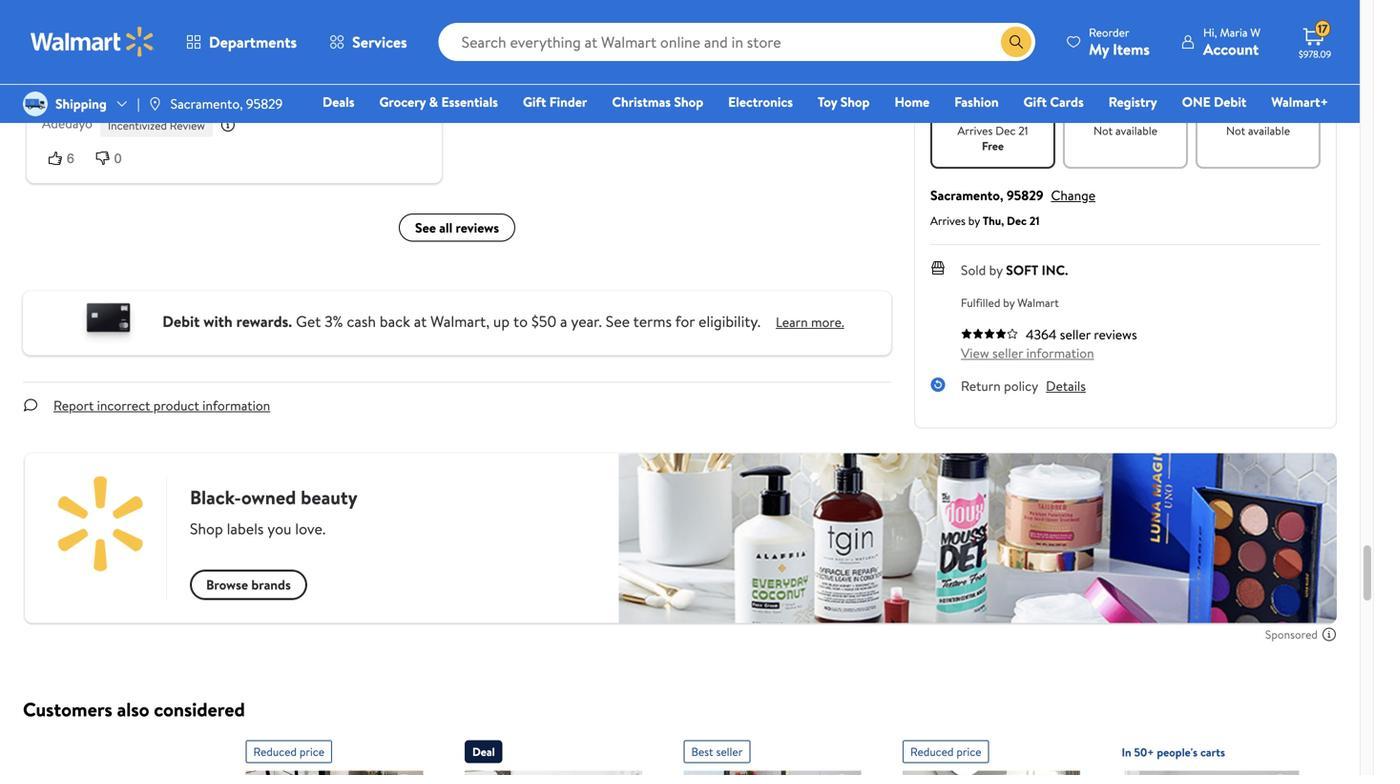 Task type: locate. For each thing, give the bounding box(es) containing it.
arrives left "thu,"
[[930, 213, 966, 229]]

dec inside shipping arrives dec 21 free
[[995, 123, 1016, 139]]

for
[[141, 79, 158, 98], [675, 311, 695, 332]]

gift inside "link"
[[1023, 93, 1047, 111]]

available down "walmart+"
[[1248, 123, 1290, 139]]

debit left 'with' on the top left of the page
[[162, 311, 200, 332]]

1 horizontal spatial gift
[[1023, 93, 1047, 111]]

0 for 2
[[552, 44, 560, 59]]

reviews for 4364 seller reviews
[[1094, 325, 1137, 344]]

grocery & essentials
[[379, 93, 498, 111]]

1 horizontal spatial by
[[989, 261, 1003, 280]]

fashion
[[954, 93, 999, 111]]

0 vertical spatial sacramento,
[[170, 94, 243, 113]]

1 horizontal spatial 0
[[552, 44, 560, 59]]

0 vertical spatial see
[[415, 218, 436, 237]]

seller for reviews
[[1060, 325, 1091, 344]]

95829 left change button
[[1007, 186, 1043, 205]]

0 button down incentivized
[[89, 148, 137, 168]]

shop for christmas shop
[[674, 93, 703, 111]]

2 available from the left
[[1248, 123, 1290, 139]]

dec down fashion
[[995, 123, 1016, 139]]

0 horizontal spatial sacramento,
[[170, 94, 243, 113]]

change button
[[1051, 186, 1096, 205]]

information up details
[[1026, 344, 1094, 363]]

0 horizontal spatial reviews
[[456, 218, 499, 237]]

reduced for fourth product group from the left
[[910, 744, 954, 760]]

get
[[1012, 29, 1037, 52]]

1 vertical spatial 0
[[114, 151, 122, 166]]

debit right one
[[1214, 93, 1247, 111]]

to inside took me less than 1 hr to put together, very beautiful and it looks great.it's perfect for my family and does not take much space.
[[169, 59, 182, 78]]

reviews
[[456, 218, 499, 237], [1094, 325, 1137, 344]]

$50
[[531, 311, 557, 332]]

by
[[968, 213, 980, 229], [989, 261, 1003, 280], [1003, 295, 1015, 311]]

reduced price for modern dining table set for 4, faux marble table and pu leather upholstered chairs set, 5 piece kitchen dining set, dining table and chairs set for small space, breakfast nook, khaki, d9219 image
[[910, 744, 981, 760]]

0 horizontal spatial debit
[[162, 311, 200, 332]]

see right "year."
[[606, 311, 630, 332]]

sacramento, 95829 change arrives by thu, dec 21
[[930, 186, 1096, 229]]

1 available from the left
[[1115, 123, 1157, 139]]

to
[[169, 59, 182, 78], [513, 311, 528, 332]]

intent image for pickup image
[[1110, 73, 1141, 104]]

gift for gift finder
[[523, 93, 546, 111]]

also
[[117, 697, 149, 723]]

return policy details
[[961, 377, 1086, 396]]

reduced
[[253, 744, 297, 760], [910, 744, 954, 760]]

not down one debit link
[[1226, 123, 1245, 139]]

0 horizontal spatial available
[[1115, 123, 1157, 139]]

information
[[1026, 344, 1094, 363], [202, 396, 270, 415]]

0 horizontal spatial reduced price
[[253, 744, 324, 760]]

and
[[347, 59, 368, 78], [220, 79, 241, 98]]

sacramento, up "thu,"
[[930, 186, 1003, 205]]

0 vertical spatial 0 button
[[527, 42, 575, 61]]

0 horizontal spatial reduced
[[253, 744, 297, 760]]

incentivized review information image
[[220, 117, 236, 133]]

see
[[415, 218, 436, 237], [606, 311, 630, 332]]

sacramento, 95829
[[170, 94, 283, 113]]

hi, maria w account
[[1203, 24, 1261, 60]]

0 horizontal spatial to
[[169, 59, 182, 78]]

dec inside sacramento, 95829 change arrives by thu, dec 21
[[1007, 213, 1027, 229]]

 image right '|'
[[148, 96, 163, 112]]

4364
[[1026, 325, 1057, 344]]

0 horizontal spatial 21
[[1018, 123, 1028, 139]]

free
[[982, 138, 1004, 154]]

0 vertical spatial 0
[[552, 44, 560, 59]]

0 horizontal spatial seller
[[716, 744, 743, 760]]

1 vertical spatial information
[[202, 396, 270, 415]]

family
[[182, 79, 217, 98]]

 image down took
[[23, 92, 48, 116]]

and down together,
[[220, 79, 241, 98]]

seller right best
[[716, 744, 743, 760]]

price
[[299, 744, 324, 760], [956, 744, 981, 760]]

product group containing in 50+ people's carts
[[1122, 733, 1299, 776]]

report incorrect product information
[[53, 396, 270, 415]]

services button
[[313, 19, 423, 65]]

intent image for shipping image
[[978, 73, 1008, 104]]

Walmart Site-Wide search field
[[439, 23, 1035, 61]]

0
[[552, 44, 560, 59], [114, 151, 122, 166]]

1 vertical spatial dec
[[1007, 213, 1027, 229]]

product group containing deal
[[465, 733, 642, 776]]

arrives down fashion
[[957, 123, 993, 139]]

0 vertical spatial 21
[[1018, 123, 1028, 139]]

1 horizontal spatial 95829
[[1007, 186, 1043, 205]]

rewards.
[[236, 311, 292, 332]]

information right product on the left bottom of the page
[[202, 396, 270, 415]]

1 vertical spatial and
[[220, 79, 241, 98]]

sacramento,
[[170, 94, 243, 113], [930, 186, 1003, 205]]

1 vertical spatial for
[[675, 311, 695, 332]]

and left it
[[347, 59, 368, 78]]

change
[[1051, 186, 1096, 205]]

1 horizontal spatial available
[[1248, 123, 1290, 139]]

gift cards link
[[1015, 92, 1092, 112]]

Search search field
[[439, 23, 1035, 61]]

|
[[137, 94, 140, 113]]

arrives inside sacramento, 95829 change arrives by thu, dec 21
[[930, 213, 966, 229]]

1 horizontal spatial reduced
[[910, 744, 954, 760]]

home
[[895, 93, 930, 111]]

for inside took me less than 1 hr to put together, very beautiful and it looks great.it's perfect for my family and does not take much space.
[[141, 79, 158, 98]]

1 vertical spatial by
[[989, 261, 1003, 280]]

1 vertical spatial arrives
[[930, 213, 966, 229]]

sacramento, up review at top
[[170, 94, 243, 113]]

0 vertical spatial dec
[[995, 123, 1016, 139]]

1 horizontal spatial shipping
[[967, 105, 1019, 124]]

price up "awqm 5 piece dining table set for 4,faux marble kitchen table and chairs for 4, dining room table set with pu leather chairs, white" image
[[299, 744, 324, 760]]

2 horizontal spatial by
[[1003, 295, 1015, 311]]

to right up
[[513, 311, 528, 332]]

6
[[67, 151, 74, 166]]

product
[[153, 396, 199, 415]]

items
[[1113, 39, 1150, 60]]

available down registry link
[[1115, 123, 1157, 139]]

thu,
[[983, 213, 1004, 229]]

0 horizontal spatial  image
[[23, 92, 48, 116]]

one debit card  debit with rewards. get 3% cash back at walmart, up to $50 a year. see terms for eligibility. learn more. element
[[776, 312, 844, 333]]

fulfilled by walmart
[[961, 295, 1059, 311]]

21 inside sacramento, 95829 change arrives by thu, dec 21
[[1029, 213, 1040, 229]]

0 horizontal spatial by
[[968, 213, 980, 229]]

dec right "thu,"
[[1007, 213, 1027, 229]]

toy shop
[[818, 93, 870, 111]]

see left all
[[415, 218, 436, 237]]

seller right 4364
[[1060, 325, 1091, 344]]

2 horizontal spatial seller
[[1060, 325, 1091, 344]]

2 price from the left
[[956, 744, 981, 760]]

1 horizontal spatial  image
[[148, 96, 163, 112]]

2 product group from the left
[[465, 733, 642, 776]]

0 horizontal spatial price
[[299, 744, 324, 760]]

sacramento, inside sacramento, 95829 change arrives by thu, dec 21
[[930, 186, 1003, 205]]

walmart+ link
[[1263, 92, 1337, 112]]

to right hr
[[169, 59, 182, 78]]

shipping down the intent image for shipping
[[967, 105, 1019, 124]]

by right sold
[[989, 261, 1003, 280]]

21 right "thu,"
[[1029, 213, 1040, 229]]

1 price from the left
[[299, 744, 324, 760]]

21 right free
[[1018, 123, 1028, 139]]

1 horizontal spatial sacramento,
[[930, 186, 1003, 205]]

1 horizontal spatial price
[[956, 744, 981, 760]]

shop right christmas
[[674, 93, 703, 111]]

1 vertical spatial to
[[513, 311, 528, 332]]

0 horizontal spatial shop
[[674, 93, 703, 111]]

1 horizontal spatial 0 button
[[527, 42, 575, 61]]

0 horizontal spatial and
[[220, 79, 241, 98]]

1 horizontal spatial not
[[1226, 123, 1245, 139]]

shipping arrives dec 21 free
[[957, 105, 1028, 154]]

seller down 3.9432 stars out of 5, based on 4364 seller reviews element
[[992, 344, 1023, 363]]

gift finder link
[[514, 92, 596, 112]]

95829
[[246, 94, 283, 113], [1007, 186, 1043, 205]]

1 horizontal spatial for
[[675, 311, 695, 332]]

best seller
[[691, 744, 743, 760]]

0 vertical spatial by
[[968, 213, 980, 229]]

arrives
[[957, 123, 993, 139], [930, 213, 966, 229]]

view
[[961, 344, 989, 363]]

shipping for shipping
[[55, 94, 107, 113]]

for right '|'
[[141, 79, 158, 98]]

essentials
[[441, 93, 498, 111]]

1 vertical spatial 0 button
[[89, 148, 137, 168]]

$978.09
[[1299, 48, 1331, 61]]

for right terms
[[675, 311, 695, 332]]

product group
[[246, 733, 423, 776], [465, 733, 642, 776], [684, 733, 861, 776], [903, 733, 1080, 776], [1122, 733, 1299, 776]]

dining table set with 4 chairs, 5 piece kitchen table sets with pu leather chairs, faux marble pattern rectangle dining room table set for kitchen, living room, restaurant, small space, cl625 image
[[684, 771, 861, 776]]

shop right toy
[[840, 93, 870, 111]]

0 vertical spatial for
[[141, 79, 158, 98]]

95829 down very
[[246, 94, 283, 113]]

reviews right 4364
[[1094, 325, 1137, 344]]

not for pickup
[[1093, 123, 1113, 139]]

1 horizontal spatial reduced price
[[910, 744, 981, 760]]

0 horizontal spatial not
[[1093, 123, 1113, 139]]

shop for toy shop
[[840, 93, 870, 111]]

sacramento, for sacramento, 95829
[[170, 94, 243, 113]]

0 down incentivized
[[114, 151, 122, 166]]

review
[[170, 117, 205, 134]]

2 reduced from the left
[[910, 744, 954, 760]]

6 button
[[42, 148, 89, 168]]

shipping up adedayo
[[55, 94, 107, 113]]

1 not from the left
[[1093, 123, 1113, 139]]

reviews right all
[[456, 218, 499, 237]]

reduced price up "awqm 5 piece dining table set for 4,faux marble kitchen table and chairs for 4, dining room table set with pu leather chairs, white" image
[[253, 744, 324, 760]]

0 horizontal spatial gift
[[523, 93, 546, 111]]

available inside pickup not available
[[1115, 123, 1157, 139]]

0 vertical spatial and
[[347, 59, 368, 78]]

inc.
[[1042, 261, 1068, 280]]

1 vertical spatial 21
[[1029, 213, 1040, 229]]

by for fulfilled
[[1003, 295, 1015, 311]]

delivery not available
[[1226, 105, 1290, 139]]

0 vertical spatial to
[[169, 59, 182, 78]]

gift finder
[[523, 93, 587, 111]]

0 horizontal spatial see
[[415, 218, 436, 237]]

0 vertical spatial arrives
[[957, 123, 993, 139]]

95829 inside sacramento, 95829 change arrives by thu, dec 21
[[1007, 186, 1043, 205]]

1
[[147, 59, 151, 78]]

reduced price up modern dining table set for 4, faux marble table and pu leather upholstered chairs set, 5 piece kitchen dining set, dining table and chairs set for small space, breakfast nook, khaki, d9219 image
[[910, 744, 981, 760]]

learn
[[776, 313, 808, 332]]

1 horizontal spatial debit
[[1214, 93, 1247, 111]]

0 vertical spatial debit
[[1214, 93, 1247, 111]]

back
[[380, 311, 410, 332]]

by right fulfilled
[[1003, 295, 1015, 311]]

1 vertical spatial debit
[[162, 311, 200, 332]]

0 horizontal spatial shipping
[[55, 94, 107, 113]]

get
[[296, 311, 321, 332]]

2 reduced price from the left
[[910, 744, 981, 760]]

shipping
[[55, 94, 107, 113], [967, 105, 1019, 124]]

2 vertical spatial by
[[1003, 295, 1015, 311]]

not inside pickup not available
[[1093, 123, 1113, 139]]

1 vertical spatial sacramento,
[[930, 186, 1003, 205]]

0 right 2
[[552, 44, 560, 59]]

0 horizontal spatial for
[[141, 79, 158, 98]]

carts
[[1200, 745, 1225, 761]]

1 horizontal spatial seller
[[992, 344, 1023, 363]]

0 horizontal spatial 95829
[[246, 94, 283, 113]]

soft
[[1006, 261, 1038, 280]]

1 horizontal spatial 21
[[1029, 213, 1040, 229]]

report incorrect product information button
[[38, 383, 286, 429]]

in 50+ people's carts
[[1122, 745, 1225, 761]]

1 shop from the left
[[674, 93, 703, 111]]

considered
[[154, 697, 245, 723]]

one
[[1182, 93, 1211, 111]]

not down registry
[[1093, 123, 1113, 139]]

0 horizontal spatial 0
[[114, 151, 122, 166]]

electronics
[[728, 93, 793, 111]]

together,
[[207, 59, 261, 78]]

1 vertical spatial 95829
[[1007, 186, 1043, 205]]

0 for 6
[[114, 151, 122, 166]]

reduced up modern dining table set for 4, faux marble table and pu leather upholstered chairs set, 5 piece kitchen dining set, dining table and chairs set for small space, breakfast nook, khaki, d9219 image
[[910, 744, 954, 760]]

5 product group from the left
[[1122, 733, 1299, 776]]

available for delivery
[[1248, 123, 1290, 139]]

gift left "finder"
[[523, 93, 546, 111]]

21
[[1018, 123, 1028, 139], [1029, 213, 1040, 229]]

shipping inside shipping arrives dec 21 free
[[967, 105, 1019, 124]]

carlos
[[480, 12, 517, 30]]

gift for gift cards
[[1023, 93, 1047, 111]]

toy shop link
[[809, 92, 878, 112]]

by left "thu,"
[[968, 213, 980, 229]]

fulfilled
[[961, 295, 1000, 311]]

price up modern dining table set for 4, faux marble table and pu leather upholstered chairs set, 5 piece kitchen dining set, dining table and chairs set for small space, breakfast nook, khaki, d9219 image
[[956, 744, 981, 760]]

1 vertical spatial see
[[606, 311, 630, 332]]

reduced up "awqm 5 piece dining table set for 4,faux marble kitchen table and chairs for 4, dining room table set with pu leather chairs, white" image
[[253, 744, 297, 760]]

1 reduced from the left
[[253, 744, 297, 760]]

0 horizontal spatial 0 button
[[89, 148, 137, 168]]

item:
[[1073, 29, 1112, 52]]

2 shop from the left
[[840, 93, 870, 111]]

1 gift from the left
[[523, 93, 546, 111]]

 image
[[23, 92, 48, 116], [148, 96, 163, 112]]

gift left cards
[[1023, 93, 1047, 111]]

3 product group from the left
[[684, 733, 861, 776]]

2 gift from the left
[[1023, 93, 1047, 111]]

available inside delivery not available
[[1248, 123, 1290, 139]]

0 vertical spatial information
[[1026, 344, 1094, 363]]

0 horizontal spatial information
[[202, 396, 270, 415]]

my
[[161, 79, 179, 98]]

not
[[274, 79, 294, 98]]

1 horizontal spatial reviews
[[1094, 325, 1137, 344]]

1 horizontal spatial shop
[[840, 93, 870, 111]]

intent image for delivery image
[[1243, 73, 1273, 104]]

me
[[72, 59, 91, 78]]

1 horizontal spatial and
[[347, 59, 368, 78]]

perfect
[[95, 79, 138, 98]]

not inside delivery not available
[[1226, 123, 1245, 139]]

0 button for 2
[[527, 42, 575, 61]]

0 vertical spatial reviews
[[456, 218, 499, 237]]

incentivized review
[[108, 117, 205, 134]]

shipping for shipping arrives dec 21 free
[[967, 105, 1019, 124]]

walmart image
[[31, 27, 155, 57]]

1 reduced price from the left
[[253, 744, 324, 760]]

0 button right 2
[[527, 42, 575, 61]]

dec
[[995, 123, 1016, 139], [1007, 213, 1027, 229]]

0 vertical spatial 95829
[[246, 94, 283, 113]]

1 vertical spatial reviews
[[1094, 325, 1137, 344]]

looks
[[382, 59, 412, 78]]

2 not from the left
[[1226, 123, 1245, 139]]



Task type: describe. For each thing, give the bounding box(es) containing it.
toy
[[818, 93, 837, 111]]

grocery
[[379, 93, 426, 111]]

one debit card image
[[70, 299, 147, 348]]

space.
[[360, 79, 395, 98]]

best
[[691, 744, 713, 760]]

pickup not available
[[1093, 105, 1157, 139]]

registry
[[1109, 93, 1157, 111]]

beautiful
[[293, 59, 344, 78]]

fashion link
[[946, 92, 1007, 112]]

incentivized
[[108, 117, 167, 134]]

4 product group from the left
[[903, 733, 1080, 776]]

how you'll get this item:
[[930, 29, 1112, 52]]

arrives inside shipping arrives dec 21 free
[[957, 123, 993, 139]]

cards
[[1050, 93, 1084, 111]]

took me less than 1 hr to put together, very beautiful and it looks great.it's perfect for my family and does not take much space.
[[42, 59, 412, 98]]

1 horizontal spatial to
[[513, 311, 528, 332]]

reduced price for "awqm 5 piece dining table set for 4,faux marble kitchen table and chairs for 4, dining room table set with pu leather chairs, white" image
[[253, 744, 324, 760]]

information inside button
[[202, 396, 270, 415]]

see all reviews link
[[399, 214, 515, 242]]

4364 seller reviews
[[1026, 325, 1137, 344]]

my
[[1089, 39, 1109, 60]]

details button
[[1046, 377, 1086, 396]]

policy
[[1004, 377, 1038, 396]]

modern dining table set for 4, faux marble table and pu leather upholstered chairs set, 5 piece kitchen dining set, dining table and chairs set for small space, breakfast nook, khaki, d9219 image
[[903, 771, 1080, 776]]

seller for information
[[992, 344, 1023, 363]]

this
[[1041, 29, 1069, 52]]

how
[[930, 29, 964, 52]]

maria
[[1220, 24, 1248, 41]]

does
[[244, 79, 271, 98]]

for for perfect
[[141, 79, 158, 98]]

christmas shop
[[612, 93, 703, 111]]

95829 for sacramento, 95829
[[246, 94, 283, 113]]

very
[[264, 59, 289, 78]]

year.
[[571, 311, 602, 332]]

ad disclaimer and feedback image
[[1322, 627, 1337, 643]]

deals link
[[314, 92, 363, 112]]

put
[[185, 59, 204, 78]]

walmart
[[1017, 295, 1059, 311]]

1 product group from the left
[[246, 733, 423, 776]]

sold by soft inc.
[[961, 261, 1068, 280]]

departments
[[209, 31, 297, 52]]

3.9432 stars out of 5, based on 4364 seller reviews element
[[961, 328, 1018, 340]]

debit with rewards. get 3% cash back at walmart, up to $50 a year. see terms for eligibility.
[[162, 311, 761, 332]]

for for terms
[[675, 311, 695, 332]]

mainstays 5-piece modern wood & metal dining room set, seats 4 for indoor, walnut color image
[[1122, 771, 1299, 776]]

1 horizontal spatial information
[[1026, 344, 1094, 363]]

costway 5 piece faux marble dining set table and 4 chairs kitchen breakfast furniture grey image
[[465, 771, 642, 776]]

hi,
[[1203, 24, 1217, 41]]

not for delivery
[[1226, 123, 1245, 139]]

more.
[[811, 313, 844, 332]]

terms
[[633, 311, 672, 332]]

awqm 5 piece dining table set for 4,faux marble kitchen table and chairs for 4, dining room table set with pu leather chairs, white image
[[246, 771, 423, 776]]

incorrect
[[97, 396, 150, 415]]

pickup
[[1106, 105, 1145, 124]]

delivery
[[1234, 105, 1282, 124]]

by for sold
[[989, 261, 1003, 280]]

1 horizontal spatial see
[[606, 311, 630, 332]]

price for "awqm 5 piece dining table set for 4,faux marble kitchen table and chairs for 4, dining room table set with pu leather chairs, white" image
[[299, 744, 324, 760]]

deals
[[323, 93, 354, 111]]

reduced for first product group from the left
[[253, 744, 297, 760]]

perfect
[[42, 27, 91, 48]]

 image for sacramento, 95829
[[148, 96, 163, 112]]

cash
[[347, 311, 376, 332]]

 image for shipping
[[23, 92, 48, 116]]

50+
[[1134, 745, 1154, 761]]

customers also considered
[[23, 697, 245, 723]]

95829 for sacramento, 95829 change arrives by thu, dec 21
[[1007, 186, 1043, 205]]

up
[[493, 311, 510, 332]]

report
[[53, 396, 94, 415]]

view seller information
[[961, 344, 1094, 363]]

3%
[[325, 311, 343, 332]]

21 inside shipping arrives dec 21 free
[[1018, 123, 1028, 139]]

reviews for see all reviews
[[456, 218, 499, 237]]

see all reviews
[[415, 218, 499, 237]]

eligibility.
[[698, 311, 761, 332]]

details
[[1046, 377, 1086, 396]]

walmart+
[[1271, 93, 1328, 111]]

reorder my items
[[1089, 24, 1150, 60]]

search icon image
[[1009, 34, 1024, 50]]

than
[[118, 59, 144, 78]]

christmas shop link
[[603, 92, 712, 112]]

customers
[[23, 697, 112, 723]]

grocery & essentials link
[[371, 92, 507, 112]]

seller inside product group
[[716, 744, 743, 760]]

price for modern dining table set for 4, faux marble table and pu leather upholstered chairs set, 5 piece kitchen dining set, dining table and chairs set for small space, breakfast nook, khaki, d9219 image
[[956, 744, 981, 760]]

product group containing best seller
[[684, 733, 861, 776]]

christmas
[[612, 93, 671, 111]]

17
[[1318, 21, 1328, 37]]

by inside sacramento, 95829 change arrives by thu, dec 21
[[968, 213, 980, 229]]

&
[[429, 93, 438, 111]]

available for pickup
[[1115, 123, 1157, 139]]

in
[[1122, 745, 1131, 761]]

learn more.
[[776, 313, 844, 332]]

account
[[1203, 39, 1259, 60]]

take
[[297, 79, 321, 98]]

sacramento, for sacramento, 95829 change arrives by thu, dec 21
[[930, 186, 1003, 205]]

reorder
[[1089, 24, 1129, 41]]

electronics link
[[720, 92, 802, 112]]

you'll
[[969, 29, 1008, 52]]

0 button for 6
[[89, 148, 137, 168]]

with
[[203, 311, 233, 332]]

walmart,
[[430, 311, 490, 332]]



Task type: vqa. For each thing, say whether or not it's contained in the screenshot.
space.
yes



